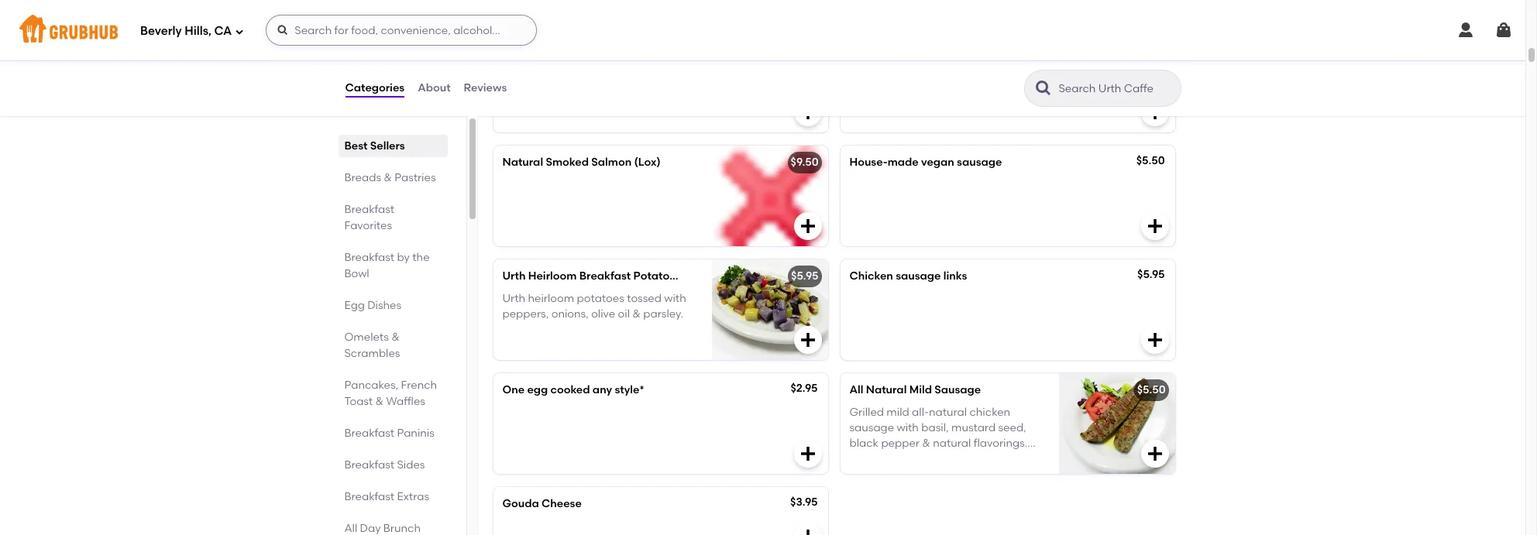 Task type: locate. For each thing, give the bounding box(es) containing it.
breakfast paninis
[[344, 427, 435, 440]]

1 vertical spatial sausage
[[896, 270, 941, 283]]

favorites
[[344, 219, 392, 232]]

natural
[[503, 156, 543, 169], [866, 384, 907, 397]]

breakfast inside breakfast sides tab
[[344, 459, 395, 472]]

onions,
[[551, 308, 589, 321]]

breakfast by the bowl
[[344, 251, 430, 281]]

best sellers
[[344, 139, 405, 153]]

breakfast up bowl
[[344, 251, 395, 264]]

with up parsley. at left bottom
[[664, 292, 686, 305]]

breakfast for breakfast paninis tab
[[344, 427, 395, 440]]

& right the oil
[[633, 308, 641, 321]]

breakfast sides up breakfast extras
[[344, 459, 425, 472]]

natural left smoked
[[503, 156, 543, 169]]

one
[[503, 384, 525, 397]]

0 vertical spatial with
[[664, 292, 686, 305]]

1 horizontal spatial breakfast sides
[[490, 27, 618, 46]]

breakfast extras tab
[[344, 489, 441, 505]]

breakfast favorites
[[344, 203, 395, 232]]

breakfast inside 'breakfast favorites' tab
[[344, 203, 395, 216]]

breakfast for breakfast sides tab
[[344, 459, 395, 472]]

breakfast paninis tab
[[344, 425, 441, 442]]

1 horizontal spatial natural
[[866, 384, 907, 397]]

$5.50
[[1137, 154, 1165, 168], [1137, 384, 1166, 397]]

sides
[[574, 27, 618, 46], [397, 459, 425, 472]]

collagen
[[996, 453, 1042, 466]]

svg image
[[277, 24, 289, 36], [235, 27, 244, 36], [1146, 103, 1164, 122], [799, 217, 817, 236], [1146, 217, 1164, 236]]

1 horizontal spatial $4.95
[[1137, 72, 1165, 85]]

search icon image
[[1034, 79, 1053, 98]]

sausage right the vegan
[[957, 156, 1002, 169]]

breakfast up breakfast extras
[[344, 459, 395, 472]]

&
[[384, 171, 392, 184], [633, 308, 641, 321], [391, 331, 400, 344], [375, 395, 384, 408], [922, 437, 931, 450]]

dishes
[[367, 299, 402, 312]]

beverly
[[140, 24, 182, 38]]

extras
[[397, 491, 429, 504]]

urth up peppers,
[[503, 292, 526, 305]]

$4.95
[[790, 72, 818, 85], [1137, 72, 1165, 85]]

0 horizontal spatial $5.95
[[791, 270, 819, 283]]

sausage
[[957, 156, 1002, 169], [896, 270, 941, 283], [850, 421, 894, 435]]

1 horizontal spatial with
[[897, 421, 919, 435]]

1 vertical spatial $5.50
[[1137, 384, 1166, 397]]

0 horizontal spatial sausage
[[850, 421, 894, 435]]

urth heirloom breakfast potatoes
[[503, 270, 682, 283]]

0 horizontal spatial $4.95
[[790, 72, 818, 85]]

with inside the urth heirloom potatoes tossed with peppers, onions, olive oil & parsley.
[[664, 292, 686, 305]]

heirloom
[[528, 292, 574, 305]]

one egg cooked any style*
[[503, 384, 645, 397]]

breakfast by the bowl tab
[[344, 250, 441, 282]]

urth for urth heirloom breakfast potatoes
[[503, 270, 526, 283]]

urth heirloom potatoes tossed with peppers, onions, olive oil & parsley.
[[503, 292, 686, 321]]

breakfast inside breakfast paninis tab
[[344, 427, 395, 440]]

any
[[593, 384, 612, 397]]

natural up mild
[[866, 384, 907, 397]]

0 horizontal spatial sides
[[397, 459, 425, 472]]

breakfast up potato latkes at left top
[[490, 27, 570, 46]]

breakfast inside breakfast extras tab
[[344, 491, 395, 504]]

1 $4.95 from the left
[[790, 72, 818, 85]]

sausage down the grilled
[[850, 421, 894, 435]]

natural
[[929, 406, 967, 419], [933, 437, 971, 450], [955, 453, 993, 466]]

breakfast down toast
[[344, 427, 395, 440]]

potatoes
[[634, 270, 682, 283]]

2 vertical spatial sausage
[[850, 421, 894, 435]]

heirloom
[[528, 270, 577, 283]]

made
[[888, 156, 919, 169]]

breakfast down breakfast sides tab
[[344, 491, 395, 504]]

gouda
[[503, 498, 539, 511]]

with up 'pepper'
[[897, 421, 919, 435]]

egg dishes tab
[[344, 298, 441, 314]]

& down basil, at the right bottom of the page
[[922, 437, 931, 450]]

urth left heirloom
[[503, 270, 526, 283]]

with
[[664, 292, 686, 305], [897, 421, 919, 435]]

style*
[[615, 384, 645, 397]]

sausage inside grilled mild all-natural chicken sausage with basil, mustard seed, black pepper & natural flavorings. free of nitrates, in a natural collagen casing.
[[850, 421, 894, 435]]

of
[[875, 453, 886, 466]]

2 urth from the top
[[503, 292, 526, 305]]

thick
[[850, 73, 879, 86]]

tossed
[[627, 292, 662, 305]]

2 $4.95 from the left
[[1137, 72, 1165, 85]]

with inside grilled mild all-natural chicken sausage with basil, mustard seed, black pepper & natural flavorings. free of nitrates, in a natural collagen casing.
[[897, 421, 919, 435]]

1 horizontal spatial $5.95
[[1138, 268, 1165, 282]]

0 vertical spatial breakfast sides
[[490, 27, 618, 46]]

breakfast sides tab
[[344, 457, 441, 473]]

natural up basil, at the right bottom of the page
[[929, 406, 967, 419]]

smoked
[[546, 156, 589, 169]]

urth inside the urth heirloom potatoes tossed with peppers, onions, olive oil & parsley.
[[503, 292, 526, 305]]

0 vertical spatial urth
[[503, 270, 526, 283]]

natural up a
[[933, 437, 971, 450]]

1 vertical spatial with
[[897, 421, 919, 435]]

urth
[[503, 270, 526, 283], [503, 292, 526, 305]]

sausage left links
[[896, 270, 941, 283]]

mild
[[887, 406, 910, 419]]

breakfast
[[490, 27, 570, 46], [344, 203, 395, 216], [344, 251, 395, 264], [579, 270, 631, 283], [344, 427, 395, 440], [344, 459, 395, 472], [344, 491, 395, 504]]

1 vertical spatial breakfast sides
[[344, 459, 425, 472]]

0 vertical spatial sausage
[[957, 156, 1002, 169]]

(lox)
[[634, 156, 661, 169]]

in
[[934, 453, 943, 466]]

breakfast up the potatoes at the bottom of page
[[579, 270, 631, 283]]

svg image
[[1457, 21, 1475, 40], [1495, 21, 1513, 40], [799, 103, 817, 122], [799, 331, 817, 350], [1146, 331, 1164, 350], [799, 445, 817, 464], [1146, 445, 1164, 464], [799, 528, 817, 535]]

1 urth from the top
[[503, 270, 526, 283]]

0 vertical spatial natural
[[929, 406, 967, 419]]

1 horizontal spatial sides
[[574, 27, 618, 46]]

0 horizontal spatial breakfast sides
[[344, 459, 425, 472]]

potato
[[503, 73, 539, 86]]

a
[[946, 453, 953, 466]]

1 vertical spatial sides
[[397, 459, 425, 472]]

breakfast up favorites
[[344, 203, 395, 216]]

0 horizontal spatial natural
[[503, 156, 543, 169]]

about button
[[417, 60, 451, 116]]

potato latkes
[[503, 73, 573, 86]]

breakfast sides up latkes
[[490, 27, 618, 46]]

breads & pastries tab
[[344, 170, 441, 186]]

2 vertical spatial natural
[[955, 453, 993, 466]]

& down pancakes,
[[375, 395, 384, 408]]

0 horizontal spatial with
[[664, 292, 686, 305]]

basil,
[[922, 421, 949, 435]]

gouda cheese
[[503, 498, 582, 511]]

natural right a
[[955, 453, 993, 466]]

0 vertical spatial sides
[[574, 27, 618, 46]]

sausage
[[935, 384, 981, 397]]

best
[[344, 139, 368, 153]]

chicken
[[850, 270, 893, 283]]

$3.95
[[791, 496, 818, 509]]

vegan
[[921, 156, 955, 169]]

1 vertical spatial urth
[[503, 292, 526, 305]]

& up the scrambles
[[391, 331, 400, 344]]

urth heirloom breakfast potatoes image
[[712, 260, 828, 361]]

breakfast sides
[[490, 27, 618, 46], [344, 459, 425, 472]]

pancakes, french toast & waffles
[[344, 379, 437, 408]]

free
[[850, 453, 873, 466]]

breakfast inside breakfast by the bowl
[[344, 251, 395, 264]]

potatoes
[[577, 292, 624, 305]]

& inside grilled mild all-natural chicken sausage with basil, mustard seed, black pepper & natural flavorings. free of nitrates, in a natural collagen casing.
[[922, 437, 931, 450]]

Search for food, convenience, alcohol... search field
[[266, 15, 537, 46]]

waffles
[[386, 395, 425, 408]]

tab
[[344, 521, 441, 535]]

grilled
[[850, 406, 884, 419]]

breakfast sides inside tab
[[344, 459, 425, 472]]



Task type: describe. For each thing, give the bounding box(es) containing it.
natural smoked salmon (lox)
[[503, 156, 661, 169]]

all natural mild sausage image
[[1059, 374, 1175, 474]]

omelets & scrambles
[[344, 331, 400, 360]]

& inside the urth heirloom potatoes tossed with peppers, onions, olive oil & parsley.
[[633, 308, 641, 321]]

bacon
[[901, 73, 935, 86]]

reviews button
[[463, 60, 508, 116]]

categories button
[[344, 60, 405, 116]]

$9.50
[[791, 156, 819, 169]]

best sellers tab
[[344, 138, 441, 154]]

pancakes, french toast & waffles tab
[[344, 377, 441, 410]]

house-made vegan sausage
[[850, 156, 1002, 169]]

olive
[[591, 308, 615, 321]]

2 horizontal spatial sausage
[[957, 156, 1002, 169]]

cut
[[881, 73, 899, 86]]

Search Urth Caffe search field
[[1057, 81, 1176, 96]]

flavorings.
[[974, 437, 1028, 450]]

0 vertical spatial natural
[[503, 156, 543, 169]]

main navigation navigation
[[0, 0, 1526, 60]]

all-
[[912, 406, 929, 419]]

breads & pastries
[[344, 171, 436, 184]]

grilled mild all-natural chicken sausage with basil, mustard seed, black pepper & natural flavorings. free of nitrates, in a natural collagen casing.
[[850, 406, 1042, 482]]

cheese
[[542, 498, 582, 511]]

mild
[[910, 384, 932, 397]]

ca
[[214, 24, 232, 38]]

pastries
[[395, 171, 436, 184]]

french
[[401, 379, 437, 392]]

house-
[[850, 156, 888, 169]]

peppers,
[[503, 308, 549, 321]]

bowl
[[344, 267, 369, 281]]

reviews
[[464, 81, 507, 94]]

parsley.
[[643, 308, 684, 321]]

casing.
[[850, 469, 887, 482]]

categories
[[345, 81, 405, 94]]

1 vertical spatial natural
[[933, 437, 971, 450]]

seed,
[[998, 421, 1027, 435]]

links
[[944, 270, 967, 283]]

& right breads on the left top of the page
[[384, 171, 392, 184]]

1 vertical spatial natural
[[866, 384, 907, 397]]

cooked
[[551, 384, 590, 397]]

pancakes,
[[344, 379, 398, 392]]

natural smoked salmon (lox) image
[[712, 146, 828, 247]]

egg
[[344, 299, 365, 312]]

breakfast for breakfast by the bowl tab
[[344, 251, 395, 264]]

egg
[[527, 384, 548, 397]]

pepper
[[881, 437, 920, 450]]

toast
[[344, 395, 373, 408]]

all
[[850, 384, 864, 397]]

1 horizontal spatial sausage
[[896, 270, 941, 283]]

about
[[418, 81, 451, 94]]

breakfast extras
[[344, 491, 429, 504]]

sides inside tab
[[397, 459, 425, 472]]

chicken sausage links
[[850, 270, 967, 283]]

hills,
[[185, 24, 211, 38]]

latkes
[[541, 73, 573, 86]]

urth for urth heirloom potatoes tossed with peppers, onions, olive oil & parsley.
[[503, 292, 526, 305]]

$2.95
[[791, 382, 818, 395]]

salmon
[[591, 156, 632, 169]]

oil
[[618, 308, 630, 321]]

mustard
[[952, 421, 996, 435]]

paninis
[[397, 427, 435, 440]]

chicken
[[970, 406, 1011, 419]]

scrambles
[[344, 347, 400, 360]]

the
[[412, 251, 430, 264]]

omelets
[[344, 331, 389, 344]]

beverly hills, ca
[[140, 24, 232, 38]]

black
[[850, 437, 879, 450]]

sellers
[[370, 139, 405, 153]]

breakfast for breakfast extras tab
[[344, 491, 395, 504]]

all natural mild sausage
[[850, 384, 981, 397]]

by
[[397, 251, 410, 264]]

& inside omelets & scrambles
[[391, 331, 400, 344]]

omelets & scrambles tab
[[344, 329, 441, 362]]

0 vertical spatial $5.50
[[1137, 154, 1165, 168]]

breakfast for 'breakfast favorites' tab on the left top of page
[[344, 203, 395, 216]]

nitrates,
[[888, 453, 931, 466]]

breakfast favorites tab
[[344, 201, 441, 234]]

breads
[[344, 171, 381, 184]]

thick cut bacon
[[850, 73, 935, 86]]

egg dishes
[[344, 299, 402, 312]]

& inside pancakes, french toast & waffles
[[375, 395, 384, 408]]



Task type: vqa. For each thing, say whether or not it's contained in the screenshot.
parsley.
yes



